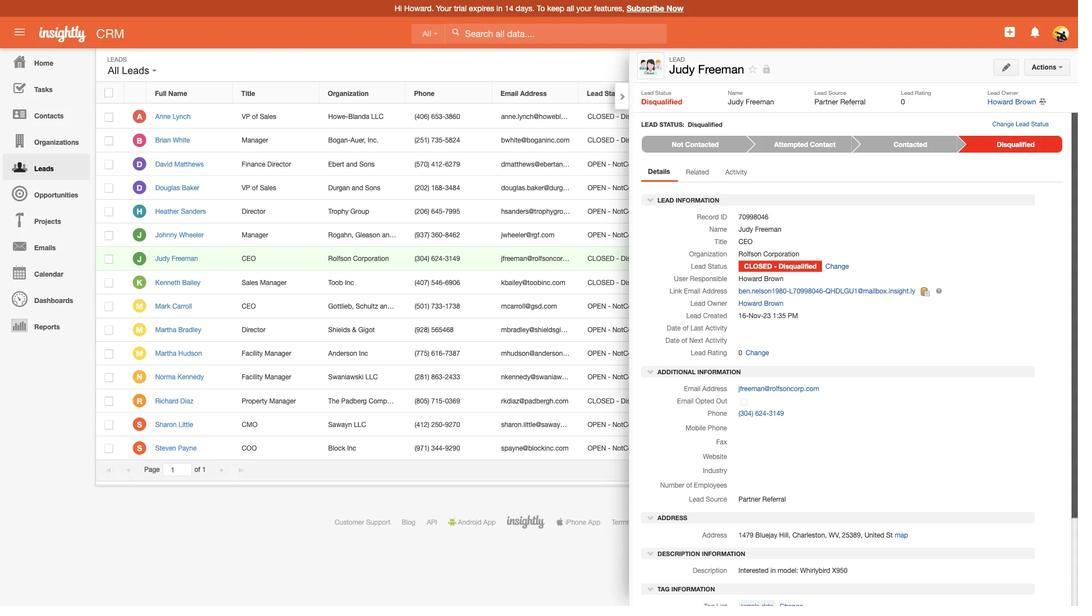 Task type: locate. For each thing, give the bounding box(es) containing it.
624- inside (304) 624-3149 cell
[[431, 255, 445, 263]]

judy down 70998046
[[739, 226, 753, 233]]

1:35 inside k row
[[709, 279, 722, 286]]

property
[[242, 397, 268, 405]]

app right iphone
[[588, 518, 601, 526]]

16-nov-23 1:35 pm up lead status: disqualified on the top of page
[[674, 113, 734, 120]]

rkdiaz@padbergh.com cell
[[493, 389, 579, 413]]

llc for n
[[366, 373, 378, 381]]

1 horizontal spatial jfreeman@rolfsoncorp.com
[[739, 385, 820, 393]]

1 vertical spatial vp
[[242, 184, 250, 192]]

1:35 inside a row
[[709, 113, 722, 120]]

leads up all leads
[[107, 56, 127, 63]]

16-nov-23 1:35 pm cell for rkdiaz@padbergh.com
[[666, 389, 764, 413]]

lead owner down the new
[[988, 89, 1019, 96]]

16- for mhudson@andersoninc.com
[[674, 350, 684, 358]]

judy freeman
[[670, 62, 745, 76], [739, 226, 782, 233], [155, 255, 198, 263]]

j link
[[133, 228, 146, 242], [133, 252, 146, 266]]

leads link
[[3, 154, 90, 180]]

1 horizontal spatial rating
[[915, 89, 932, 96]]

pm inside the b row
[[724, 136, 734, 144]]

2 manager cell from the top
[[233, 224, 320, 247]]

1:35 for kbailey@toobinc.com
[[709, 279, 722, 286]]

source for lead source partner referral
[[829, 89, 847, 96]]

0 vertical spatial manager cell
[[233, 129, 320, 152]]

api link
[[427, 518, 437, 526]]

brian
[[155, 136, 171, 144]]

director cell down sales manager cell
[[233, 318, 320, 342]]

gottlieb,
[[328, 302, 354, 310]]

manager inside n row
[[265, 373, 291, 381]]

16- for mcarroll@gsd.com
[[674, 302, 684, 310]]

cell
[[666, 152, 764, 176], [764, 152, 850, 176], [879, 152, 907, 176], [764, 176, 850, 200], [764, 200, 850, 224], [879, 224, 907, 247], [96, 247, 124, 271], [879, 247, 907, 271], [879, 295, 907, 318], [764, 318, 850, 342], [879, 318, 907, 342], [879, 342, 907, 366], [879, 389, 907, 413], [879, 413, 907, 437], [764, 437, 850, 461], [879, 437, 907, 461]]

closed - disqualified cell for j
[[579, 247, 666, 271]]

1 horizontal spatial 624-
[[755, 410, 769, 418]]

howard for jfreeman@rolfsoncorp.com
[[773, 255, 796, 263]]

recycle
[[925, 88, 955, 96]]

1 vertical spatial change link
[[743, 348, 769, 359]]

- inside the b row
[[617, 136, 619, 144]]

howard brown link inside s row
[[773, 421, 818, 429]]

1 vertical spatial source
[[706, 496, 727, 503]]

your left trial
[[436, 4, 452, 13]]

email address inside row
[[501, 89, 547, 97]]

0 vertical spatial judy freeman
[[670, 62, 745, 76]]

1 horizontal spatial all
[[423, 29, 431, 38]]

1 vertical spatial partner
[[739, 496, 761, 503]]

referral inside lead source partner referral
[[841, 97, 866, 106]]

nov- for nkennedy@swaniawskillc.com
[[684, 373, 699, 381]]

1 horizontal spatial email address
[[684, 385, 727, 393]]

3 follow image from the top
[[859, 254, 870, 265]]

0 vertical spatial martha
[[155, 326, 177, 334]]

0 vertical spatial title
[[241, 89, 255, 97]]

(406) 653-3860 cell
[[406, 105, 493, 129]]

(805) 715-0369 cell
[[406, 389, 493, 413]]

pm for mhudson@andersoninc.com
[[724, 350, 734, 358]]

howard brown link inside a row
[[773, 113, 818, 120]]

0 horizontal spatial 3149
[[445, 255, 460, 263]]

closed - disqualified for r
[[588, 397, 656, 405]]

charleston,
[[793, 531, 827, 539]]

653-
[[431, 113, 445, 120]]

all for all
[[423, 29, 431, 38]]

brown
[[1016, 97, 1037, 106], [798, 113, 818, 120], [798, 136, 818, 144], [798, 231, 818, 239], [798, 255, 818, 263], [764, 275, 784, 283], [798, 279, 818, 286], [764, 300, 784, 308], [798, 302, 818, 310], [798, 350, 818, 358], [798, 373, 818, 381], [798, 397, 818, 405], [798, 421, 818, 429]]

anne.lynch@howeblanda.com closed - disqualified
[[501, 113, 656, 120]]

howard brown cell
[[764, 389, 850, 413]]

m link
[[133, 299, 146, 313], [133, 323, 146, 337], [133, 347, 146, 360]]

0 horizontal spatial rating
[[708, 349, 727, 357]]

pm down activity link
[[724, 184, 734, 192]]

16-nov-23 1:35 pm up lead created
[[674, 302, 734, 310]]

(971) 344-9290 cell
[[406, 437, 493, 461]]

1 vertical spatial 624-
[[755, 410, 769, 418]]

record
[[697, 213, 719, 221]]

(251) 735-5824 cell
[[406, 129, 493, 152]]

4 16-nov-23 1:35 pm cell from the top
[[666, 200, 764, 224]]

1 vertical spatial change
[[826, 263, 849, 271]]

4 open - notcontacted cell from the top
[[579, 224, 666, 247]]

1 horizontal spatial referral
[[841, 97, 866, 106]]

follow image inside r row
[[859, 396, 870, 407]]

pm inside a row
[[724, 113, 734, 120]]

johnny wheeler
[[155, 231, 204, 239]]

kenneth bailey link
[[155, 279, 206, 286]]

nov- for mbradley@shieldsgigot.com
[[684, 326, 699, 334]]

manager for r
[[269, 397, 296, 405]]

howard inside a row
[[773, 113, 796, 120]]

1:35 inside h row
[[709, 207, 722, 215]]

closed for r
[[588, 397, 615, 405]]

1 facility manager cell from the top
[[233, 342, 320, 366]]

3 notcontacted from the top
[[613, 207, 655, 215]]

chevron down image
[[647, 196, 655, 204], [647, 514, 655, 522], [647, 550, 655, 558], [647, 586, 655, 594]]

david
[[155, 160, 173, 168]]

facility for m
[[242, 350, 263, 358]]

howard brown inside the b row
[[773, 136, 818, 144]]

nov- inside the b row
[[684, 136, 699, 144]]

1 vertical spatial title
[[715, 238, 727, 246]]

email address up opted in the bottom right of the page
[[684, 385, 727, 393]]

jfreeman@rolfsoncorp.com down jwheeler@rgf.com cell
[[501, 255, 582, 263]]

6 notcontacted from the top
[[613, 326, 655, 334]]

0 vertical spatial source
[[829, 89, 847, 96]]

9 open from the top
[[588, 421, 606, 429]]

1 vertical spatial manager cell
[[233, 224, 320, 247]]

howard for jwheeler@rgf.com
[[773, 231, 796, 239]]

16-nov-23 1:35 pm cell for kbailey@toobinc.com
[[666, 271, 764, 295]]

jfreeman@rolfsoncorp.com inside jfreeman@rolfsoncorp.com cell
[[501, 255, 582, 263]]

0 vertical spatial (304) 624-3149
[[415, 255, 460, 263]]

closed inside the b row
[[588, 136, 615, 144]]

1:35 inside the b row
[[709, 136, 722, 144]]

director cell
[[233, 200, 320, 224], [233, 318, 320, 342]]

10 open - notcontacted cell from the top
[[579, 437, 666, 461]]

email inside row
[[501, 89, 519, 97]]

llc inside a row
[[371, 113, 384, 120]]

information down lead rating
[[698, 368, 741, 376]]

howard brown link for mcarroll@gsd.com
[[773, 302, 818, 310]]

3 m from the top
[[136, 349, 143, 358]]

1 follow image from the top
[[859, 112, 870, 123]]

a link
[[133, 110, 146, 123]]

6279
[[445, 160, 460, 168]]

1 horizontal spatial (304) 624-3149
[[739, 410, 784, 418]]

llc inside s row
[[354, 421, 366, 429]]

open - notcontacted cell
[[579, 152, 666, 176], [579, 176, 666, 200], [579, 200, 666, 224], [579, 224, 666, 247], [579, 295, 666, 318], [579, 318, 666, 342], [579, 342, 666, 366], [579, 366, 666, 389], [579, 413, 666, 437], [579, 437, 666, 461]]

brown inside s row
[[798, 421, 818, 429]]

(281) 863-2433 cell
[[406, 366, 493, 389]]

privacy policy link
[[673, 518, 715, 526]]

pm inside the d row
[[724, 184, 734, 192]]

hi howard. your trial expires in 14 days. to keep all your features, subscribe now
[[395, 4, 684, 13]]

open inside h row
[[588, 207, 606, 215]]

8 16-nov-23 1:35 pm cell from the top
[[666, 295, 764, 318]]

mhudson@andersoninc.com
[[501, 350, 587, 358]]

1 vertical spatial vp of sales
[[242, 184, 276, 192]]

1 vertical spatial sales
[[260, 184, 276, 192]]

pm inside h row
[[724, 207, 734, 215]]

bogan-auer, inc. cell
[[320, 129, 406, 152]]

1 vertical spatial martha
[[155, 350, 177, 358]]

s row
[[96, 413, 907, 437], [96, 437, 907, 461]]

m row
[[96, 295, 907, 318], [96, 318, 907, 342], [96, 342, 907, 366]]

8 notcontacted from the top
[[613, 373, 655, 381]]

2 closed - disqualified cell from the top
[[579, 129, 666, 152]]

pm down created
[[724, 326, 734, 334]]

mhudson@andersoninc.com cell
[[493, 342, 587, 366]]

0 horizontal spatial organization
[[328, 89, 369, 97]]

1 martha from the top
[[155, 326, 177, 334]]

546-
[[431, 279, 445, 286]]

nov- for spayne@blockinc.com
[[684, 444, 699, 452]]

r row
[[96, 389, 907, 413]]

1:35 inside the d row
[[709, 184, 722, 192]]

23 right not
[[699, 136, 707, 144]]

owner up created
[[708, 300, 727, 308]]

douglas.baker@durganandsons.com cell
[[493, 176, 611, 200]]

activity up lead rating
[[705, 337, 727, 345]]

16- inside the d row
[[674, 184, 684, 192]]

0 vertical spatial jfreeman@rolfsoncorp.com
[[501, 255, 582, 263]]

pm inside k row
[[724, 279, 734, 286]]

1 d row from the top
[[96, 152, 907, 176]]

source down 'employees'
[[706, 496, 727, 503]]

16-nov-23 1:35 pm down next
[[674, 350, 734, 358]]

1 16-nov-23 1:35 pm cell from the top
[[666, 105, 764, 129]]

follow image inside n row
[[859, 373, 870, 383]]

coo
[[242, 444, 257, 452]]

closed - disqualified cell
[[579, 105, 666, 129], [579, 129, 666, 152], [579, 247, 666, 271], [579, 271, 666, 295], [579, 389, 666, 413]]

1 horizontal spatial organization
[[689, 250, 727, 258]]

0 vertical spatial vp of sales
[[242, 113, 276, 120]]

0 horizontal spatial all
[[108, 65, 119, 76]]

director inside finance director cell
[[267, 160, 291, 168]]

pm for nkennedy@swaniawskillc.com
[[724, 373, 734, 381]]

2 m from the top
[[136, 325, 143, 335]]

16- for nkennedy@swaniawskillc.com
[[674, 373, 684, 381]]

sales manager cell
[[233, 271, 320, 295]]

16-nov-23 1:35 pm up link email address
[[674, 279, 734, 286]]

gottlieb, schultz and d'amore (501) 733-1738
[[328, 302, 460, 310]]

m link up n link
[[133, 347, 146, 360]]

1 m from the top
[[136, 302, 143, 311]]

1 vertical spatial all
[[108, 65, 119, 76]]

14 16-nov-23 1:35 pm cell from the top
[[666, 437, 764, 461]]

contacts link
[[3, 101, 90, 128]]

0 horizontal spatial your
[[436, 4, 452, 13]]

s link down r
[[133, 418, 146, 431]]

norma kennedy link
[[155, 373, 210, 381]]

3 m link from the top
[[133, 347, 146, 360]]

23 inside n row
[[699, 373, 707, 381]]

nov- down mobile
[[684, 444, 699, 452]]

information
[[676, 197, 720, 204], [698, 368, 741, 376], [702, 551, 746, 558], [672, 586, 715, 594]]

2 16-nov-23 1:35 pm cell from the top
[[666, 129, 764, 152]]

d row down the b row
[[96, 176, 907, 200]]

hsanders@trophygroup.com open - notcontacted
[[501, 207, 655, 215]]

howard
[[988, 97, 1014, 106], [773, 113, 796, 120], [773, 136, 796, 144], [773, 231, 796, 239], [773, 255, 796, 263], [739, 275, 762, 283], [773, 279, 796, 286], [739, 300, 762, 308], [773, 302, 796, 310], [773, 350, 796, 358], [773, 373, 796, 381], [773, 397, 796, 405], [773, 421, 796, 429]]

10 16-nov-23 1:35 pm cell from the top
[[666, 342, 764, 366]]

howard brown for anne.lynch@howeblanda.com
[[773, 113, 818, 120]]

chevron down image for description information
[[647, 550, 655, 558]]

624- down 'jfreeman@rolfsoncorp.com' link
[[755, 410, 769, 418]]

pm up out
[[724, 373, 734, 381]]

1:35 up link email address
[[709, 279, 722, 286]]

1:35 up fax
[[709, 421, 722, 429]]

brown for kbailey@toobinc.com
[[798, 279, 818, 286]]

follow image
[[859, 112, 870, 123], [859, 230, 870, 241], [859, 254, 870, 265], [859, 301, 870, 312], [859, 349, 870, 360], [859, 373, 870, 383]]

0 vertical spatial change link
[[823, 261, 849, 272]]

1 vertical spatial facility manager
[[242, 373, 291, 381]]

1 m link from the top
[[133, 299, 146, 313]]

open - notcontacted cell for sharon.little@sawayn.com
[[579, 413, 666, 437]]

2 vertical spatial director
[[242, 326, 266, 334]]

16- for anne.lynch@howeblanda.com
[[674, 113, 684, 120]]

1 horizontal spatial app
[[588, 518, 601, 526]]

0 vertical spatial llc
[[371, 113, 384, 120]]

(971) 344-9290
[[415, 444, 460, 452]]

llc for s
[[354, 421, 366, 429]]

1 vertical spatial owner
[[708, 300, 727, 308]]

2 facility manager from the top
[[242, 373, 291, 381]]

2 j link from the top
[[133, 252, 146, 266]]

judy freeman up name judy freeman
[[670, 62, 745, 76]]

manager for k
[[260, 279, 287, 286]]

d link down b
[[133, 157, 146, 171]]

nov- up lead status: disqualified on the top of page
[[684, 113, 699, 120]]

b row
[[96, 129, 907, 152]]

1 app from the left
[[484, 518, 496, 526]]

pm up created
[[724, 302, 734, 310]]

0 vertical spatial 624-
[[431, 255, 445, 263]]

jfreeman@rolfsoncorp.com cell
[[493, 247, 582, 271]]

1 j from the top
[[137, 231, 142, 240]]

1 s link from the top
[[133, 418, 146, 431]]

corporation up ben.nelson1980-
[[764, 250, 800, 258]]

1 d link from the top
[[133, 157, 146, 171]]

organization
[[328, 89, 369, 97], [689, 250, 727, 258]]

ceo cell
[[233, 247, 320, 271], [233, 295, 320, 318]]

disqualified link
[[958, 136, 1063, 153]]

source inside lead source partner referral
[[829, 89, 847, 96]]

16-nov-23 import
[[922, 194, 978, 202]]

2 facility manager cell from the top
[[233, 366, 320, 389]]

howard brown inside s row
[[773, 421, 818, 429]]

nov- down email opted out
[[684, 421, 699, 429]]

0 vertical spatial j link
[[133, 228, 146, 242]]

3 closed - disqualified cell from the top
[[579, 247, 666, 271]]

inc inside m row
[[359, 350, 368, 358]]

import left /
[[914, 132, 938, 139]]

j row
[[96, 224, 907, 247], [96, 247, 907, 271]]

j down h
[[137, 231, 142, 240]]

property manager cell
[[233, 389, 320, 413]]

1 horizontal spatial title
[[715, 238, 727, 246]]

nov- for bwhite@boganinc.com
[[684, 136, 699, 144]]

m up n link
[[136, 349, 143, 358]]

howard brown for mhudson@andersoninc.com
[[773, 350, 818, 358]]

lead image
[[640, 54, 662, 77]]

map
[[895, 531, 909, 539]]

2 director cell from the top
[[233, 318, 320, 342]]

2 s link from the top
[[133, 442, 146, 455]]

vp of sales inside the d row
[[242, 184, 276, 192]]

open - notcontacted for dmatthews@ebertandsons.com
[[588, 160, 655, 168]]

1 horizontal spatial contacted
[[894, 140, 928, 148]]

0 horizontal spatial lead owner
[[691, 300, 727, 308]]

23 up user responsible
[[699, 255, 707, 263]]

rolfson corporation up ben.nelson1980-
[[739, 250, 800, 258]]

manager inside cell
[[269, 397, 296, 405]]

brown for mhudson@andersoninc.com
[[798, 350, 818, 358]]

1 horizontal spatial partner
[[815, 97, 839, 106]]

0 vertical spatial vp
[[242, 113, 250, 120]]

nov- up link email address
[[684, 279, 699, 286]]

s down r
[[137, 420, 142, 430]]

jfreeman@rolfsoncorp.com for 'jfreeman@rolfsoncorp.com' link
[[739, 385, 820, 393]]

referral
[[841, 97, 866, 106], [763, 496, 786, 503]]

howe-blanda llc cell
[[320, 105, 406, 129]]

1 horizontal spatial your
[[914, 178, 932, 185]]

disqualified inside k row
[[621, 279, 656, 286]]

in left 14
[[497, 4, 503, 13]]

nov- inside h row
[[684, 207, 699, 215]]

5 closed - disqualified cell from the top
[[579, 389, 666, 413]]

wheeler
[[179, 231, 204, 239]]

row
[[96, 83, 906, 104]]

import for import / export
[[914, 132, 938, 139]]

nov- down ben.nelson1980-
[[749, 312, 764, 320]]

open - notcontacted cell for jwheeler@rgf.com
[[579, 224, 666, 247]]

0 vertical spatial rating
[[915, 89, 932, 96]]

source up contact
[[829, 89, 847, 96]]

disqualified inside j row
[[621, 255, 656, 263]]

nov- right not
[[684, 136, 699, 144]]

disqualified inside r row
[[621, 397, 656, 405]]

m link for martha bradley
[[133, 323, 146, 337]]

1 horizontal spatial name
[[710, 226, 727, 233]]

name down "search this list..." text box on the right
[[728, 89, 743, 96]]

9 16-nov-23 1:35 pm cell from the top
[[666, 318, 764, 342]]

brown inside the b row
[[798, 136, 818, 144]]

16-nov-23 1:35 pm for jfreeman@rolfsoncorp.com
[[674, 255, 734, 263]]

interested in model: whirlybird x950
[[739, 567, 848, 575]]

douglas.baker@durganandsons.com
[[501, 184, 611, 192]]

1 facility from the top
[[242, 350, 263, 358]]

0 horizontal spatial rolfson corporation
[[328, 255, 389, 263]]

follow image inside h row
[[859, 207, 870, 217]]

howard brown inside n row
[[773, 373, 818, 381]]

2 facility from the top
[[242, 373, 263, 381]]

6 open - notcontacted cell from the top
[[579, 318, 666, 342]]

None checkbox
[[104, 88, 113, 97], [105, 137, 113, 146], [105, 160, 113, 169], [105, 184, 113, 193], [105, 231, 113, 240], [105, 302, 113, 311], [105, 374, 113, 383], [105, 397, 113, 406], [105, 421, 113, 430], [104, 88, 113, 97], [105, 137, 113, 146], [105, 160, 113, 169], [105, 184, 113, 193], [105, 231, 113, 240], [105, 302, 113, 311], [105, 374, 113, 383], [105, 397, 113, 406], [105, 421, 113, 430]]

of right number
[[686, 481, 692, 489]]

1 m row from the top
[[96, 295, 907, 318]]

follow image inside k row
[[859, 278, 870, 288]]

facility manager inside m row
[[242, 350, 291, 358]]

nov- for anne.lynch@howeblanda.com
[[684, 113, 699, 120]]

howard inside n row
[[773, 373, 796, 381]]

rating inside lead rating 0
[[915, 89, 932, 96]]

0 vertical spatial sons
[[360, 160, 375, 168]]

0 vertical spatial email address
[[501, 89, 547, 97]]

1:35 inside r row
[[709, 397, 722, 405]]

hudson
[[178, 350, 202, 358]]

1 field
[[163, 464, 191, 476]]

martha hudson
[[155, 350, 202, 358]]

activity right related
[[726, 168, 748, 176]]

howard.
[[404, 4, 434, 13]]

and left farrell
[[382, 231, 394, 239]]

howard brown link for anne.lynch@howeblanda.com
[[773, 113, 818, 120]]

1:35 up responsible
[[709, 255, 722, 263]]

open - notcontacted inside m row
[[588, 302, 655, 310]]

0 vertical spatial d
[[137, 160, 142, 169]]

23 inside k row
[[699, 279, 707, 286]]

0 horizontal spatial change link
[[743, 348, 769, 359]]

23 down your recent imports
[[949, 194, 956, 202]]

Search this list... text field
[[702, 56, 828, 73]]

5 16-nov-23 1:35 pm cell from the top
[[666, 224, 764, 247]]

pm up responsible
[[724, 255, 734, 263]]

closed - disqualified inside k row
[[588, 279, 656, 286]]

0 vertical spatial s
[[137, 420, 142, 430]]

pm up website
[[724, 444, 734, 452]]

partner
[[815, 97, 839, 106], [739, 496, 761, 503]]

1 manager cell from the top
[[233, 129, 320, 152]]

rolfson down rogahn,
[[328, 255, 351, 263]]

jfreeman@rolfsoncorp.com for jfreeman@rolfsoncorp.com cell on the top of the page
[[501, 255, 582, 263]]

calendar link
[[3, 260, 90, 286]]

durgan and sons cell
[[320, 176, 406, 200]]

7 16-nov-23 1:35 pm cell from the top
[[666, 271, 764, 295]]

howard for anne.lynch@howeblanda.com
[[773, 113, 796, 120]]

(206) 645-7995
[[415, 207, 460, 215]]

kenneth
[[155, 279, 180, 286]]

k row
[[96, 271, 907, 295]]

(304) 624-3149 for (304) 624-3149 cell
[[415, 255, 460, 263]]

freeman down 70998046
[[755, 226, 782, 233]]

mbradley@shieldsgigot.com cell
[[493, 318, 586, 342]]

schultz
[[356, 302, 378, 310]]

follow image for anne.lynch@howeblanda.com closed - disqualified
[[859, 112, 870, 123]]

None checkbox
[[105, 113, 113, 122], [105, 208, 113, 217], [105, 255, 113, 264], [105, 279, 113, 288], [105, 326, 113, 335], [105, 350, 113, 359], [105, 445, 113, 454], [105, 113, 113, 122], [105, 208, 113, 217], [105, 255, 113, 264], [105, 279, 113, 288], [105, 326, 113, 335], [105, 350, 113, 359], [105, 445, 113, 454]]

1 open - notcontacted cell from the top
[[579, 152, 666, 176]]

sales inside cell
[[242, 279, 258, 286]]

2 follow image from the top
[[859, 230, 870, 241]]

judy freeman down 70998046
[[739, 226, 782, 233]]

brown inside a row
[[798, 113, 818, 120]]

d down b
[[137, 160, 142, 169]]

follow image inside a row
[[859, 112, 870, 123]]

(570)
[[415, 160, 430, 168]]

row group
[[96, 105, 907, 461]]

2 martha from the top
[[155, 350, 177, 358]]

3 open - notcontacted from the top
[[588, 231, 655, 239]]

opted
[[696, 397, 715, 405]]

2 vertical spatial llc
[[354, 421, 366, 429]]

23 down next
[[699, 350, 707, 358]]

23 up lead status: disqualified on the top of page
[[699, 113, 707, 120]]

6 open from the top
[[588, 326, 606, 334]]

sons inside durgan and sons cell
[[365, 184, 381, 192]]

4 chevron down image from the top
[[647, 586, 655, 594]]

2 open - notcontacted from the top
[[588, 184, 655, 192]]

all leads button
[[105, 62, 160, 79]]

activity down created
[[705, 324, 727, 332]]

lead status
[[587, 89, 625, 97], [691, 263, 727, 271]]

10 notcontacted from the top
[[613, 444, 655, 452]]

manager for m
[[265, 350, 291, 358]]

david matthews
[[155, 160, 204, 168]]

facility
[[242, 350, 263, 358], [242, 373, 263, 381]]

follow image
[[748, 64, 759, 75], [859, 136, 870, 146], [859, 159, 870, 170], [859, 183, 870, 194], [859, 207, 870, 217], [859, 278, 870, 288], [859, 325, 870, 336], [859, 396, 870, 407], [859, 420, 870, 431], [859, 444, 870, 454]]

(304) 624-3149 up (407) 546-6906
[[415, 255, 460, 263]]

1 horizontal spatial 0
[[901, 97, 905, 106]]

nov- for jwheeler@rgf.com
[[684, 231, 699, 239]]

richard diaz link
[[155, 397, 199, 405]]

organization up responsible
[[689, 250, 727, 258]]

lead owner up lead created
[[691, 300, 727, 308]]

open - notcontacted cell for dmatthews@ebertandsons.com
[[579, 152, 666, 176]]

rolfson corporation cell
[[320, 247, 406, 271]]

sales inside a row
[[260, 113, 276, 120]]

1 j row from the top
[[96, 224, 907, 247]]

13 16-nov-23 1:35 pm cell from the top
[[666, 413, 764, 437]]

david matthews link
[[155, 160, 210, 168]]

address down policy
[[703, 531, 727, 539]]

9 open - notcontacted cell from the top
[[579, 413, 666, 437]]

vp inside a row
[[242, 113, 250, 120]]

nov- for rkdiaz@padbergh.com
[[684, 397, 699, 405]]

s for sharon little
[[137, 420, 142, 430]]

rating left bin
[[915, 89, 932, 96]]

of inside a row
[[252, 113, 258, 120]]

martha
[[155, 326, 177, 334], [155, 350, 177, 358]]

owner down the new
[[1002, 89, 1019, 96]]

1 vertical spatial your
[[914, 178, 932, 185]]

23 left out
[[699, 397, 707, 405]]

0 horizontal spatial app
[[484, 518, 496, 526]]

name
[[168, 89, 187, 97], [728, 89, 743, 96], [710, 226, 727, 233]]

nov- up the lead information
[[684, 184, 699, 192]]

related
[[686, 168, 709, 176]]

m row down the "kbailey@toobinc.com"
[[96, 295, 907, 318]]

2 vertical spatial inc
[[347, 444, 356, 452]]

h link
[[133, 205, 146, 218]]

information up record
[[676, 197, 720, 204]]

4 closed - disqualified cell from the top
[[579, 271, 666, 295]]

16-nov-23 1:35 pm cell for mcarroll@gsd.com
[[666, 295, 764, 318]]

emails
[[34, 244, 56, 252]]

d link up h link
[[133, 181, 146, 194]]

sharon.little@sawayn.com cell
[[493, 413, 579, 437]]

16- inside k row
[[674, 279, 684, 286]]

2 s from the top
[[137, 444, 142, 453]]

3 16-nov-23 1:35 pm cell from the top
[[666, 176, 764, 200]]

2 open - notcontacted cell from the top
[[579, 176, 666, 200]]

lead left recycle
[[901, 89, 914, 96]]

manager inside cell
[[260, 279, 287, 286]]

industry
[[703, 467, 727, 475]]

customer support
[[335, 518, 391, 526]]

6 16-nov-23 1:35 pm cell from the top
[[666, 247, 764, 271]]

rating up additional information
[[708, 349, 727, 357]]

lead inside row
[[587, 89, 603, 97]]

link email address
[[670, 287, 727, 295]]

3 chevron down image from the top
[[647, 550, 655, 558]]

lead status up responsible
[[691, 263, 727, 271]]

0 horizontal spatial (304) 624-3149
[[415, 255, 460, 263]]

douglas baker
[[155, 184, 199, 192]]

kbailey@toobinc.com cell
[[493, 271, 579, 295]]

pm inside r row
[[724, 397, 734, 405]]

(406)
[[415, 113, 430, 120]]

description for description information
[[658, 551, 700, 558]]

manager inside the b row
[[242, 136, 268, 144]]

2 vertical spatial ceo
[[242, 302, 256, 310]]

finance director cell
[[233, 152, 320, 176]]

baker
[[182, 184, 199, 192]]

inc for m
[[359, 350, 368, 358]]

block inc cell
[[320, 437, 406, 461]]

0 vertical spatial phone
[[414, 89, 435, 97]]

4 follow image from the top
[[859, 301, 870, 312]]

6 open - notcontacted from the top
[[588, 444, 655, 452]]

0 vertical spatial owner
[[1002, 89, 1019, 96]]

director inside h row
[[242, 207, 266, 215]]

1 vertical spatial jfreeman@rolfsoncorp.com
[[739, 385, 820, 393]]

0 vertical spatial all
[[423, 29, 431, 38]]

0 vertical spatial director
[[267, 160, 291, 168]]

date left last
[[667, 324, 681, 332]]

1 vertical spatial lead status
[[691, 263, 727, 271]]

sons for durgan and sons
[[365, 184, 381, 192]]

16- for mbradley@shieldsgigot.com
[[674, 326, 684, 334]]

anne lynch link
[[155, 113, 196, 120]]

1 director cell from the top
[[233, 200, 320, 224]]

name down id at the top of the page
[[710, 226, 727, 233]]

11 16-nov-23 1:35 pm cell from the top
[[666, 366, 764, 389]]

1 chevron down image from the top
[[647, 196, 655, 204]]

0
[[901, 97, 905, 106], [739, 349, 743, 357]]

address up out
[[703, 385, 727, 393]]

1 open - notcontacted from the top
[[588, 160, 655, 168]]

1 vertical spatial ceo cell
[[233, 295, 320, 318]]

pm down id at the top of the page
[[724, 231, 734, 239]]

- inside n row
[[608, 373, 611, 381]]

d
[[137, 160, 142, 169], [137, 183, 142, 192]]

open inside n row
[[588, 373, 606, 381]]

howard inside cell
[[773, 397, 796, 405]]

0 horizontal spatial name
[[168, 89, 187, 97]]

vp of sales cell
[[233, 105, 320, 129], [233, 176, 320, 200]]

&
[[352, 326, 357, 334]]

0 horizontal spatial referral
[[763, 496, 786, 503]]

1 horizontal spatial rolfson
[[739, 250, 762, 258]]

information down "1479"
[[702, 551, 746, 558]]

howard brown inside a row
[[773, 113, 818, 120]]

rolfson
[[739, 250, 762, 258], [328, 255, 351, 263]]

3 open - notcontacted cell from the top
[[579, 200, 666, 224]]

16-nov-23 1:35 pm cell for sharon.little@sawayn.com
[[666, 413, 764, 437]]

nov- inside n row
[[684, 373, 699, 381]]

23 inside r row
[[699, 397, 707, 405]]

1 vp of sales from the top
[[242, 113, 276, 120]]

source for lead source
[[706, 496, 727, 503]]

richard diaz
[[155, 397, 193, 405]]

2 j from the top
[[137, 254, 142, 264]]

cmo cell
[[233, 413, 320, 437]]

number
[[660, 481, 685, 489]]

recycle bin
[[925, 88, 967, 96]]

1 closed - disqualified cell from the top
[[579, 105, 666, 129]]

navigation
[[0, 48, 90, 339]]

facility manager inside n row
[[242, 373, 291, 381]]

0 vertical spatial director cell
[[233, 200, 320, 224]]

chevron down image for tag information
[[647, 586, 655, 594]]

1 j link from the top
[[133, 228, 146, 242]]

7 notcontacted from the top
[[613, 350, 655, 358]]

manager cell up finance director
[[233, 129, 320, 152]]

1 vp from the top
[[242, 113, 250, 120]]

nov- inside k row
[[684, 279, 699, 286]]

row containing full name
[[96, 83, 906, 104]]

0 horizontal spatial lead status
[[587, 89, 625, 97]]

0 vertical spatial inc
[[345, 279, 354, 286]]

description down privacy
[[658, 551, 700, 558]]

status up anne.lynch@howeblanda.com closed - disqualified
[[605, 89, 625, 97]]

1 horizontal spatial change link
[[823, 261, 849, 272]]

2 vertical spatial m link
[[133, 347, 146, 360]]

1 d from the top
[[137, 160, 142, 169]]

pm inside n row
[[724, 373, 734, 381]]

16-nov-23 1:35 pm inside a row
[[674, 113, 734, 120]]

16- inside the b row
[[674, 136, 684, 144]]

1 vertical spatial m link
[[133, 323, 146, 337]]

nov- up user responsible
[[684, 255, 699, 263]]

vp of sales cell for d
[[233, 176, 320, 200]]

and inside j row
[[382, 231, 394, 239]]

subscribe now link
[[627, 4, 684, 13]]

1 vp of sales cell from the top
[[233, 105, 320, 129]]

pm down name judy freeman
[[724, 113, 734, 120]]

2 m link from the top
[[133, 323, 146, 337]]

0 vertical spatial description
[[658, 551, 700, 558]]

toob inc cell
[[320, 271, 406, 295]]

23 inside the b row
[[699, 136, 707, 144]]

23 up lead created
[[699, 302, 707, 310]]

brian white link
[[155, 136, 196, 144]]

open - notcontacted for mcarroll@gsd.com
[[588, 302, 655, 310]]

closed - disqualified cell for r
[[579, 389, 666, 413]]

d up h link
[[137, 183, 142, 192]]

m link for martha hudson
[[133, 347, 146, 360]]

h row
[[96, 200, 907, 224]]

0 vertical spatial facility
[[242, 350, 263, 358]]

16-nov-23 1:35 pm inside k row
[[674, 279, 734, 286]]

0 vertical spatial (304)
[[415, 255, 430, 263]]

0 vertical spatial 0
[[901, 97, 905, 106]]

23 for jwheeler@rgf.com
[[699, 231, 707, 239]]

sons
[[360, 160, 375, 168], [365, 184, 381, 192]]

director down finance
[[242, 207, 266, 215]]

16-nov-23 1:35 pm cell
[[666, 105, 764, 129], [666, 129, 764, 152], [666, 176, 764, 200], [666, 200, 764, 224], [666, 224, 764, 247], [666, 247, 764, 271], [666, 271, 764, 295], [666, 295, 764, 318], [666, 318, 764, 342], [666, 342, 764, 366], [666, 366, 764, 389], [666, 389, 764, 413], [666, 413, 764, 437], [666, 437, 764, 461]]

dashboards link
[[3, 286, 90, 312]]

6 follow image from the top
[[859, 373, 870, 383]]

the padberg company cell
[[320, 389, 406, 413]]

processing
[[743, 518, 776, 526]]

(202)
[[415, 184, 430, 192]]

1:35 down created
[[709, 326, 722, 334]]

j link up k link
[[133, 252, 146, 266]]

ceo for j
[[242, 255, 256, 263]]

(412) 250-9270
[[415, 421, 460, 429]]

1 horizontal spatial rolfson corporation
[[739, 250, 800, 258]]

open - notcontacted cell for mcarroll@gsd.com
[[579, 295, 666, 318]]

(407) 546-6906 cell
[[406, 271, 493, 295]]

sawayn
[[328, 421, 352, 429]]

open - notcontacted for sharon.little@sawayn.com
[[588, 421, 655, 429]]

anderson inc cell
[[320, 342, 406, 366]]

1 s from the top
[[137, 420, 142, 430]]

23 up link email address
[[699, 279, 707, 286]]

d row
[[96, 152, 907, 176], [96, 176, 907, 200]]

information for lead information
[[676, 197, 720, 204]]

manager cell
[[233, 129, 320, 152], [233, 224, 320, 247]]

2 vertical spatial sales
[[242, 279, 258, 286]]

freeman down johnny wheeler link
[[172, 255, 198, 263]]

lynch
[[173, 113, 191, 120]]

contacted link
[[853, 136, 957, 153]]

16-nov-23 1:35 pm down opted in the bottom right of the page
[[674, 421, 734, 429]]

nov- inside a row
[[684, 113, 699, 120]]

0 horizontal spatial change
[[746, 349, 769, 357]]

12 16-nov-23 1:35 pm cell from the top
[[666, 389, 764, 413]]

sales inside the d row
[[260, 184, 276, 192]]

contacted right not
[[686, 140, 719, 148]]

1 vertical spatial llc
[[366, 373, 378, 381]]

rating
[[915, 89, 932, 96], [708, 349, 727, 357]]

1 ceo cell from the top
[[233, 247, 320, 271]]

(406) 653-3860
[[415, 113, 460, 120]]

(304) inside cell
[[415, 255, 430, 263]]

1 horizontal spatial 3149
[[769, 410, 784, 418]]

2 vp from the top
[[242, 184, 250, 192]]

8 open - notcontacted cell from the top
[[579, 366, 666, 389]]

0 horizontal spatial contacted
[[686, 140, 719, 148]]

0 vertical spatial your
[[436, 4, 452, 13]]

1 vertical spatial d link
[[133, 181, 146, 194]]

vp of sales for d
[[242, 184, 276, 192]]

email address up anne.lynch@howeblanda.com cell in the top of the page
[[501, 89, 547, 97]]

facility manager for m
[[242, 350, 291, 358]]

8 open from the top
[[588, 373, 606, 381]]

hi
[[395, 4, 402, 13]]

vp of sales cell for a
[[233, 105, 320, 129]]

manager for n
[[265, 373, 291, 381]]

director down sales manager
[[242, 326, 266, 334]]

(304) for (304) 624-3149 link
[[739, 410, 754, 418]]

shields & gigot cell
[[320, 318, 406, 342]]

23 for douglas.baker@durganandsons.com
[[699, 184, 707, 192]]

0 vertical spatial in
[[497, 4, 503, 13]]

facility manager cell
[[233, 342, 320, 366], [233, 366, 320, 389]]

23 inside h row
[[699, 207, 707, 215]]

brown for sharon.little@sawayn.com
[[798, 421, 818, 429]]

5 follow image from the top
[[859, 349, 870, 360]]

1 vertical spatial activity
[[705, 324, 727, 332]]

1 vertical spatial organization
[[689, 250, 727, 258]]

1:35 for rkdiaz@padbergh.com
[[709, 397, 722, 405]]

trophy group cell
[[320, 200, 406, 224]]

1 vertical spatial (304) 624-3149
[[739, 410, 784, 418]]

(304) 624-3149 inside cell
[[415, 255, 460, 263]]

whirlybird
[[800, 567, 831, 575]]

(971)
[[415, 444, 430, 452]]

1 vertical spatial s
[[137, 444, 142, 453]]

2 vertical spatial m
[[136, 349, 143, 358]]

howard inside the b row
[[773, 136, 796, 144]]

2 ceo cell from the top
[[233, 295, 320, 318]]

all
[[423, 29, 431, 38], [108, 65, 119, 76]]

4 open - notcontacted from the top
[[588, 302, 655, 310]]

- inside r row
[[617, 397, 619, 405]]

follow image for spayne@blockinc.com
[[859, 444, 870, 454]]

2 app from the left
[[588, 518, 601, 526]]

m for mark carroll
[[136, 302, 143, 311]]

2 d link from the top
[[133, 181, 146, 194]]

715-
[[431, 397, 445, 405]]

howard for mcarroll@gsd.com
[[773, 302, 796, 310]]

description down description information
[[693, 567, 727, 575]]

notifications image
[[1029, 25, 1042, 39]]

inc inside s row
[[347, 444, 356, 452]]

judy freeman up kenneth bailey
[[155, 255, 198, 263]]

(281)
[[415, 373, 430, 381]]



Task type: vqa. For each thing, say whether or not it's contained in the screenshot.


Task type: describe. For each thing, give the bounding box(es) containing it.
information for additional information
[[698, 368, 741, 376]]

s for steven payne
[[137, 444, 142, 453]]

ben.nelson1980-l70998046-qhdlgu1@mailbox.insight.ly link
[[739, 287, 916, 295]]

judy inside name judy freeman
[[728, 97, 744, 106]]

howard brown link for nkennedy@swaniawskillc.com
[[773, 373, 818, 381]]

email up email opted out
[[684, 385, 701, 393]]

address up anne.lynch@howeblanda.com cell in the top of the page
[[520, 89, 547, 97]]

gottlieb, schultz and d'amore cell
[[320, 295, 420, 318]]

1 notcontacted from the top
[[613, 160, 655, 168]]

information for description information
[[702, 551, 746, 558]]

3149 for (304) 624-3149 cell
[[445, 255, 460, 263]]

open - notcontacted cell for mbradley@shieldsgigot.com
[[579, 318, 666, 342]]

group
[[351, 207, 369, 215]]

title inside row
[[241, 89, 255, 97]]

n link
[[133, 371, 146, 384]]

2 s row from the top
[[96, 437, 907, 461]]

a row
[[96, 105, 907, 129]]

5 open from the top
[[588, 302, 606, 310]]

email opted out
[[677, 397, 727, 405]]

kennedy
[[178, 373, 204, 381]]

vp of sales for a
[[242, 113, 276, 120]]

16-nov-23 1:35 pm cell for mhudson@andersoninc.com
[[666, 342, 764, 366]]

of left 1 at the bottom of page
[[194, 466, 200, 474]]

heather sanders
[[155, 207, 206, 215]]

last
[[691, 324, 704, 332]]

j link for johnny wheeler
[[133, 228, 146, 242]]

16- for kbailey@toobinc.com
[[674, 279, 684, 286]]

of left next
[[682, 337, 688, 345]]

9 notcontacted from the top
[[613, 421, 655, 429]]

ben.nelson1980-l70998046-qhdlgu1@mailbox.insight.ly
[[739, 287, 916, 295]]

right click to copy email address image
[[921, 288, 930, 297]]

anderson
[[328, 350, 357, 358]]

jfreeman@rolfsoncorp.com link
[[739, 385, 820, 393]]

412-
[[431, 160, 445, 168]]

status inside row
[[605, 89, 625, 97]]

change for change lead status
[[993, 120, 1014, 128]]

freeman up name judy freeman
[[698, 62, 745, 76]]

email down user responsible
[[684, 287, 701, 295]]

lead status: disqualified
[[642, 121, 723, 128]]

0 vertical spatial date
[[667, 324, 681, 332]]

1 vertical spatial 0
[[739, 349, 743, 357]]

privacy policy
[[673, 518, 715, 526]]

change link for 0
[[743, 348, 769, 359]]

l70998046-
[[790, 287, 826, 295]]

lead inside lead rating 0
[[901, 89, 914, 96]]

360-
[[431, 231, 445, 239]]

address down number
[[656, 515, 688, 522]]

android app
[[458, 518, 496, 526]]

23 down ben.nelson1980-
[[764, 312, 771, 320]]

k
[[137, 278, 142, 287]]

16-nov-23 1:35 pm for rkdiaz@padbergh.com
[[674, 397, 734, 405]]

nkennedy@swaniawskillc.com cell
[[493, 366, 592, 389]]

disqualified inside a row
[[621, 113, 656, 120]]

ben.nelson1980-
[[739, 287, 790, 295]]

s link for sharon little
[[133, 418, 146, 431]]

howard brown for kbailey@toobinc.com
[[773, 279, 818, 286]]

23 for jfreeman@rolfsoncorp.com
[[699, 255, 707, 263]]

and right durgan
[[352, 184, 363, 192]]

mcarroll@gsd.com cell
[[493, 295, 579, 318]]

16-nov-23 1:35 pm for hsanders@trophygroup.com
[[674, 207, 734, 215]]

howard brown inside cell
[[773, 397, 818, 405]]

name inside row
[[168, 89, 187, 97]]

1 vertical spatial phone
[[708, 410, 727, 418]]

of 1
[[194, 466, 206, 474]]

howard brown for sharon.little@sawayn.com
[[773, 421, 818, 429]]

attempted contact link
[[748, 136, 852, 153]]

j for judy freeman
[[137, 254, 142, 264]]

735-
[[431, 136, 445, 144]]

1:35 for hsanders@trophygroup.com
[[709, 207, 722, 215]]

follow image inside m row
[[859, 325, 870, 336]]

(570) 412-6279 cell
[[406, 152, 493, 176]]

to
[[537, 4, 545, 13]]

lead down link email address
[[691, 300, 706, 308]]

lead inside lead status disqualified
[[642, 89, 654, 96]]

250-
[[431, 421, 445, 429]]

nov- down the recent
[[934, 194, 949, 202]]

of left last
[[683, 324, 689, 332]]

coo cell
[[233, 437, 320, 461]]

out
[[716, 397, 727, 405]]

1 vertical spatial lead owner
[[691, 300, 727, 308]]

shields
[[328, 326, 350, 334]]

70998046
[[739, 213, 769, 221]]

next
[[689, 337, 704, 345]]

mobile
[[686, 424, 706, 432]]

douglas baker link
[[155, 184, 205, 192]]

anne.lynch@howeblanda.com cell
[[493, 105, 591, 129]]

lead right lead icon
[[670, 56, 685, 63]]

pm down l70998046-
[[788, 312, 798, 320]]

mbradley@shieldsgigot.com open - notcontacted
[[501, 326, 655, 334]]

spayne@blockinc.com cell
[[493, 437, 579, 461]]

not contacted link
[[642, 136, 746, 153]]

1 s row from the top
[[96, 413, 907, 437]]

2 vertical spatial import
[[958, 194, 978, 202]]

16-nov-23 1:35 pm cell for anne.lynch@howeblanda.com
[[666, 105, 764, 129]]

ceo for m
[[242, 302, 256, 310]]

manager cell for b
[[233, 129, 320, 152]]

lead down details "link"
[[658, 197, 674, 204]]

4 open from the top
[[588, 231, 606, 239]]

16-nov-23 1:35 pm for douglas.baker@durganandsons.com
[[674, 184, 734, 192]]

7995
[[445, 207, 460, 215]]

ebert
[[328, 160, 344, 168]]

payne
[[178, 444, 197, 452]]

chevron right image
[[618, 93, 626, 101]]

howard for sharon.little@sawayn.com
[[773, 421, 796, 429]]

1:35 for jwheeler@rgf.com
[[709, 231, 722, 239]]

1 horizontal spatial corporation
[[764, 250, 800, 258]]

map link
[[895, 531, 909, 539]]

(304) 624-3149 cell
[[406, 247, 493, 271]]

judy right lead icon
[[670, 62, 695, 76]]

n row
[[96, 366, 907, 389]]

lead created
[[687, 312, 727, 320]]

actions
[[1032, 63, 1059, 71]]

lead up last
[[687, 312, 702, 320]]

lead left status: on the top right of page
[[642, 121, 658, 128]]

id
[[721, 213, 727, 221]]

rogahn, gleason and farrell cell
[[320, 224, 414, 247]]

(937) 360-8462 cell
[[406, 224, 493, 247]]

hill,
[[780, 531, 791, 539]]

howard brown link for jwheeler@rgf.com
[[773, 231, 818, 239]]

0 horizontal spatial in
[[497, 4, 503, 13]]

(501)
[[415, 302, 430, 310]]

inc for k
[[345, 279, 354, 286]]

follow image for rkdiaz@padbergh.com
[[859, 396, 870, 407]]

23 for spayne@blockinc.com
[[699, 444, 707, 452]]

pm for hsanders@trophygroup.com
[[724, 207, 734, 215]]

attempted contact
[[775, 140, 836, 148]]

app for android app
[[484, 518, 496, 526]]

9290
[[445, 444, 460, 452]]

martha bradley
[[155, 326, 201, 334]]

leads down the export
[[945, 148, 964, 156]]

Search all data.... text field
[[446, 24, 667, 44]]

2 j row from the top
[[96, 247, 907, 271]]

director for m
[[242, 326, 266, 334]]

lead inside lead source partner referral
[[815, 89, 827, 96]]

1:35 down ben.nelson1980-
[[773, 312, 786, 320]]

1:35 for spayne@blockinc.com
[[709, 444, 722, 452]]

(501) 733-1738 cell
[[406, 295, 493, 318]]

1 horizontal spatial lead owner
[[988, 89, 1019, 96]]

open - notcontacted cell for mhudson@andersoninc.com
[[579, 342, 666, 366]]

freeman inside name judy freeman
[[746, 97, 775, 106]]

of right terms
[[632, 518, 638, 526]]

address down responsible
[[703, 287, 727, 295]]

2 notcontacted from the top
[[613, 184, 655, 192]]

lead right the new
[[1016, 61, 1031, 68]]

1 contacted from the left
[[686, 140, 719, 148]]

leads up "opportunities" link
[[34, 165, 54, 172]]

howard brown for bwhite@boganinc.com
[[773, 136, 818, 144]]

sawayn llc
[[328, 421, 366, 429]]

rkdiaz@padbergh.com
[[501, 397, 569, 405]]

2 vertical spatial change
[[746, 349, 769, 357]]

johnny
[[155, 231, 177, 239]]

notcontacted inside n row
[[613, 373, 655, 381]]

0 vertical spatial ceo
[[739, 238, 753, 246]]

ceo cell for j
[[233, 247, 320, 271]]

16- for douglas.baker@durganandsons.com
[[674, 184, 684, 192]]

d for douglas baker
[[137, 183, 142, 192]]

director for h
[[242, 207, 266, 215]]

follow image for sharon.little@sawayn.com
[[859, 420, 870, 431]]

(805) 715-0369
[[415, 397, 460, 405]]

2 open from the top
[[588, 184, 606, 192]]

lead up the disqualified link
[[1016, 120, 1030, 128]]

howard brown for jwheeler@rgf.com
[[773, 231, 818, 239]]

all
[[567, 4, 574, 13]]

phone inside row
[[414, 89, 435, 97]]

(412) 250-9270 cell
[[406, 413, 493, 437]]

624- for (304) 624-3149 cell
[[431, 255, 445, 263]]

status:
[[660, 121, 685, 128]]

sawayn llc cell
[[320, 413, 406, 437]]

director cell for h
[[233, 200, 320, 224]]

anne lynch
[[155, 113, 191, 120]]

- inside a row
[[617, 113, 619, 120]]

1:35 for anne.lynch@howeblanda.com
[[709, 113, 722, 120]]

0 vertical spatial activity
[[726, 168, 748, 176]]

nkennedy@swaniawskillc.com
[[501, 373, 592, 381]]

4 notcontacted from the top
[[613, 231, 655, 239]]

16- for rkdiaz@padbergh.com
[[674, 397, 684, 405]]

0 horizontal spatial partner
[[739, 496, 761, 503]]

your
[[577, 4, 592, 13]]

gigot
[[358, 326, 375, 334]]

jwheeler@rgf.com cell
[[493, 224, 579, 247]]

kbailey@toobinc.com
[[501, 279, 566, 286]]

16-nov-23 1:35 pm cell for mbradley@shieldsgigot.com
[[666, 318, 764, 342]]

brown for anne.lynch@howeblanda.com
[[798, 113, 818, 120]]

calendar
[[34, 270, 63, 278]]

and right ebert on the top left of page
[[346, 160, 358, 168]]

martha bradley link
[[155, 326, 207, 334]]

16-nov-23 1:35 pm cell for douglas.baker@durganandsons.com
[[666, 176, 764, 200]]

lead down number of employees
[[689, 496, 704, 503]]

leads inside button
[[122, 65, 149, 76]]

iphone app
[[566, 518, 601, 526]]

howard brown for nkennedy@swaniawskillc.com
[[773, 373, 818, 381]]

(304) for (304) 624-3149 cell
[[415, 255, 430, 263]]

navigation containing home
[[0, 48, 90, 339]]

keep
[[547, 4, 565, 13]]

1 vertical spatial referral
[[763, 496, 786, 503]]

10 open from the top
[[588, 444, 606, 452]]

opportunities
[[34, 191, 78, 199]]

of inside the d row
[[252, 184, 258, 192]]

howard brown link for mhudson@andersoninc.com
[[773, 350, 818, 358]]

terms
[[612, 518, 630, 526]]

howard for bwhite@boganinc.com
[[773, 136, 796, 144]]

status up responsible
[[708, 263, 727, 271]]

reports link
[[3, 312, 90, 339]]

- inside k row
[[617, 279, 619, 286]]

iphone app link
[[556, 518, 601, 526]]

row group containing a
[[96, 105, 907, 461]]

open - notcontacted cell for nkennedy@swaniawskillc.com
[[579, 366, 666, 389]]

pm for anne.lynch@howeblanda.com
[[724, 113, 734, 120]]

168-
[[431, 184, 445, 192]]

record permissions image
[[762, 62, 772, 76]]

1 vertical spatial date
[[666, 337, 680, 345]]

lead down next
[[691, 349, 706, 357]]

lead source
[[689, 496, 727, 503]]

block
[[328, 444, 345, 452]]

change record owner image
[[1039, 97, 1047, 107]]

0369
[[445, 397, 460, 405]]

facility manager cell for n
[[233, 366, 320, 389]]

mark
[[155, 302, 171, 310]]

1 vertical spatial email address
[[684, 385, 727, 393]]

closed inside a row
[[588, 113, 615, 120]]

ebert and sons cell
[[320, 152, 406, 176]]

projects link
[[3, 207, 90, 233]]

chevron down image
[[647, 368, 655, 376]]

1 open from the top
[[588, 160, 606, 168]]

martha for martha hudson
[[155, 350, 177, 358]]

little
[[179, 421, 193, 429]]

closed for b
[[588, 136, 615, 144]]

16-nov-23 1:35 pm for sharon.little@sawayn.com
[[674, 421, 734, 429]]

16-nov-23 1:35 pm for mbradley@shieldsgigot.com
[[674, 326, 734, 334]]

manager cell for j
[[233, 224, 320, 247]]

1 horizontal spatial in
[[771, 567, 776, 575]]

0 horizontal spatial owner
[[708, 300, 727, 308]]

lead down the new
[[988, 89, 1000, 96]]

email left opted in the bottom right of the page
[[677, 397, 694, 405]]

mhudson@andersoninc.com open - notcontacted
[[501, 350, 655, 358]]

closed for k
[[588, 279, 615, 286]]

2433
[[445, 373, 460, 381]]

brown inside howard brown cell
[[798, 397, 818, 405]]

2 contacted from the left
[[894, 140, 928, 148]]

disqualified inside the b row
[[621, 136, 656, 144]]

white image
[[452, 28, 460, 36]]

2 vertical spatial activity
[[705, 337, 727, 345]]

- inside h row
[[608, 207, 611, 215]]

dmatthews@ebertandsons.com cell
[[493, 152, 597, 176]]

mark carroll link
[[155, 302, 198, 310]]

facility for n
[[242, 373, 263, 381]]

status down change record owner image
[[1032, 120, 1049, 128]]

judy freeman link
[[155, 255, 204, 263]]

status inside lead status disqualified
[[656, 89, 672, 96]]

16- for jfreeman@rolfsoncorp.com
[[674, 255, 684, 263]]

block inc
[[328, 444, 356, 452]]

2 m row from the top
[[96, 318, 907, 342]]

23 for anne.lynch@howeblanda.com
[[699, 113, 707, 120]]

(928) 565468 cell
[[406, 318, 493, 342]]

howard brown for jfreeman@rolfsoncorp.com
[[773, 255, 818, 263]]

trophy group
[[328, 207, 369, 215]]

activity link
[[718, 165, 755, 181]]

description information
[[656, 551, 746, 558]]

n
[[137, 373, 142, 382]]

partner inside lead source partner referral
[[815, 97, 839, 106]]

3 m row from the top
[[96, 342, 907, 366]]

sharon
[[155, 421, 177, 429]]

sons for ebert and sons
[[360, 160, 375, 168]]

(775) 616-7387 cell
[[406, 342, 493, 366]]

attempted
[[775, 140, 808, 148]]

j link for judy freeman
[[133, 252, 146, 266]]

johnny wheeler link
[[155, 231, 209, 239]]

(202) 168-3484 cell
[[406, 176, 493, 200]]

record id
[[697, 213, 727, 221]]

martha for martha bradley
[[155, 326, 177, 334]]

0 vertical spatial organization
[[328, 89, 369, 97]]

pm for jfreeman@rolfsoncorp.com
[[724, 255, 734, 263]]

rolfson corporation inside cell
[[328, 255, 389, 263]]

16- for spayne@blockinc.com
[[674, 444, 684, 452]]

contacts
[[34, 112, 64, 120]]

16-nov-23 1:35 pm down ben.nelson1980-
[[739, 312, 798, 320]]

nov- for hsanders@trophygroup.com
[[684, 207, 699, 215]]

1 vertical spatial judy freeman
[[739, 226, 782, 233]]

blanda
[[348, 113, 369, 120]]

hsanders@trophygroup.com cell
[[493, 200, 586, 224]]

judy down johnny
[[155, 255, 170, 263]]

mark carroll
[[155, 302, 192, 310]]

0 inside lead rating 0
[[901, 97, 905, 106]]

(206) 645-7995 cell
[[406, 200, 493, 224]]

show sidebar image
[[966, 61, 974, 69]]

5 notcontacted from the top
[[613, 302, 655, 310]]

7 open from the top
[[588, 350, 606, 358]]

mcarroll@gsd.com
[[501, 302, 557, 310]]

624- for (304) 624-3149 link
[[755, 410, 769, 418]]

the
[[328, 397, 340, 405]]

closed - disqualified cell for b
[[579, 129, 666, 152]]

open - notcontacted cell for douglas.baker@durganandsons.com
[[579, 176, 666, 200]]

pm for rkdiaz@padbergh.com
[[724, 397, 734, 405]]

344-
[[431, 444, 445, 452]]

2 vertical spatial phone
[[708, 424, 727, 432]]

and inside m row
[[380, 302, 391, 310]]

brown for jfreeman@rolfsoncorp.com
[[798, 255, 818, 263]]

d link for douglas baker
[[133, 181, 146, 194]]

responsible
[[690, 275, 727, 283]]

director cell for m
[[233, 318, 320, 342]]

h
[[137, 207, 142, 216]]

corporation inside cell
[[353, 255, 389, 263]]

16-nov-23 1:35 pm for jwheeler@rgf.com
[[674, 231, 734, 239]]

bwhite@boganinc.com cell
[[493, 129, 579, 152]]

nov- for mcarroll@gsd.com
[[684, 302, 699, 310]]

rolfson inside cell
[[328, 255, 351, 263]]

notcontacted inside h row
[[613, 207, 655, 215]]

2 d row from the top
[[96, 176, 907, 200]]

b
[[137, 136, 142, 145]]

swaniawski llc cell
[[320, 366, 406, 389]]

lead up user responsible
[[691, 263, 706, 271]]

nov- for kbailey@toobinc.com
[[684, 279, 699, 286]]

2 vertical spatial judy freeman
[[155, 255, 198, 263]]

crm
[[96, 26, 124, 41]]

16-nov-23 1:35 pm for spayne@blockinc.com
[[674, 444, 734, 452]]

(412)
[[415, 421, 430, 429]]



